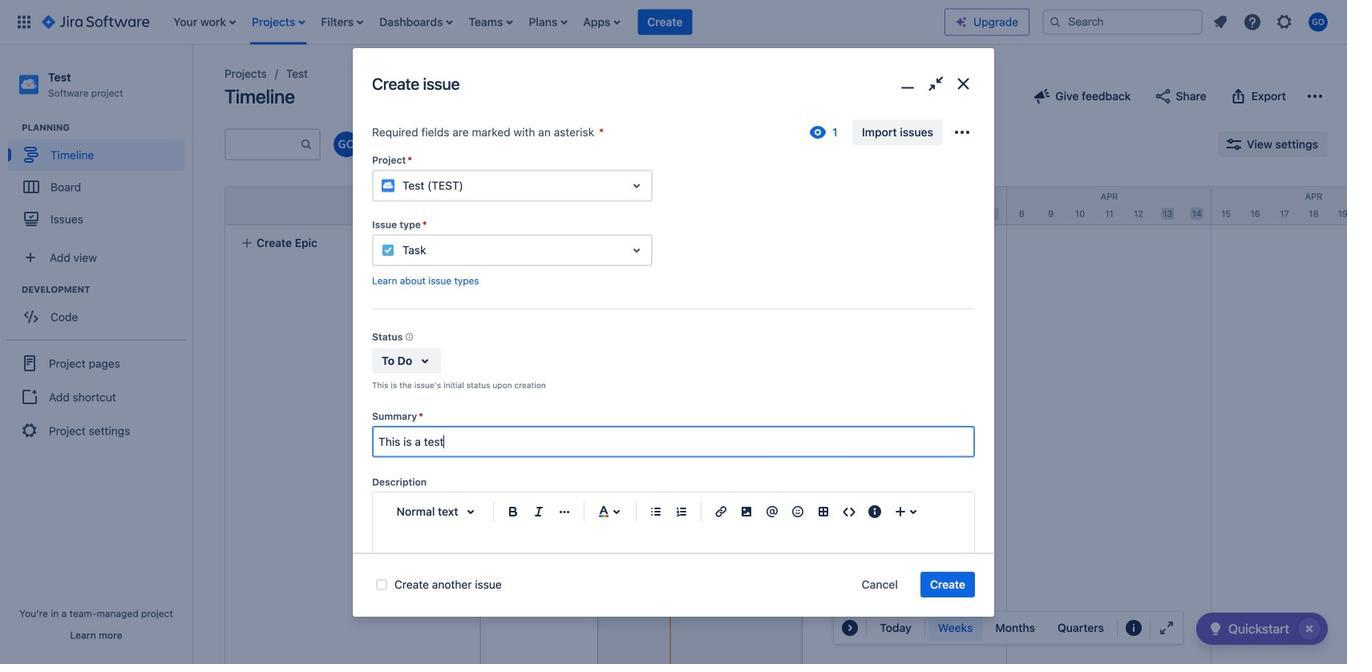 Task type: describe. For each thing, give the bounding box(es) containing it.
info image
[[403, 330, 416, 343]]

open image
[[627, 240, 647, 260]]

list formating group
[[643, 499, 695, 525]]

check image
[[1206, 619, 1226, 639]]

0 horizontal spatial list
[[165, 0, 945, 45]]

1 list item from the left
[[169, 0, 241, 45]]

add people image
[[395, 135, 414, 154]]

5 list item from the left
[[464, 0, 518, 45]]

emoji : image
[[789, 502, 808, 522]]

row group inside the timeline grid
[[225, 186, 480, 225]]

4 column header from the left
[[1212, 187, 1348, 225]]

6 list item from the left
[[524, 0, 572, 45]]

3 column header from the left
[[1008, 187, 1212, 225]]

2 column header from the left
[[394, 187, 598, 225]]

sidebar element
[[0, 45, 193, 664]]

Search timeline text field
[[226, 130, 300, 159]]

more formatting image
[[555, 502, 574, 522]]

bold ⌘b image
[[504, 502, 523, 522]]

3 list item from the left
[[316, 0, 368, 45]]

primary element
[[10, 0, 945, 45]]

open image
[[627, 176, 647, 195]]

Description - Main content area, start typing to enter text. text field
[[399, 550, 949, 570]]

4 list item from the left
[[375, 0, 458, 45]]

dismiss quickstart image
[[1297, 616, 1323, 642]]

italic ⌘i image
[[529, 502, 549, 522]]



Task type: vqa. For each thing, say whether or not it's contained in the screenshot.
'Exit full screen' image
yes



Task type: locate. For each thing, give the bounding box(es) containing it.
bullet list ⌘⇧8 image
[[647, 502, 666, 522]]

7 list item from the left
[[579, 0, 625, 45]]

link ⌘k image
[[712, 502, 731, 522]]

jira software image
[[42, 12, 149, 32], [42, 12, 149, 32]]

row inside the timeline grid
[[225, 187, 480, 225]]

discard changes and close image
[[952, 72, 975, 95]]

numbered list ⌘⇧7 image
[[672, 502, 691, 522]]

1 vertical spatial heading
[[22, 283, 192, 296]]

enter full screen image
[[1157, 618, 1177, 638]]

heading
[[22, 121, 192, 134], [22, 283, 192, 296]]

2 heading from the top
[[22, 283, 192, 296]]

list item
[[169, 0, 241, 45], [247, 0, 310, 45], [316, 0, 368, 45], [375, 0, 458, 45], [464, 0, 518, 45], [524, 0, 572, 45], [579, 0, 625, 45], [638, 0, 693, 45]]

list
[[165, 0, 945, 45], [1207, 8, 1338, 37]]

mention @ image
[[763, 502, 782, 522]]

exit full screen image
[[924, 72, 948, 95]]

text formatting group
[[501, 499, 578, 525]]

0 vertical spatial heading
[[22, 121, 192, 134]]

code snippet ``` image
[[840, 502, 859, 522]]

Search field
[[1043, 9, 1203, 35]]

1 heading from the top
[[22, 121, 192, 134]]

table ⇧⌥t image
[[814, 502, 833, 522]]

info panel image
[[866, 502, 885, 522]]

8 list item from the left
[[638, 0, 693, 45]]

banner
[[0, 0, 1348, 45]]

1 column header from the left
[[189, 187, 394, 225]]

1 horizontal spatial list
[[1207, 8, 1338, 37]]

timeline grid
[[189, 186, 1348, 664]]

column header
[[189, 187, 394, 225], [394, 187, 598, 225], [1008, 187, 1212, 225], [1212, 187, 1348, 225]]

row group
[[225, 186, 480, 225]]

group
[[8, 121, 192, 240], [8, 283, 192, 338], [6, 339, 186, 453], [929, 615, 1114, 641]]

search image
[[1049, 16, 1062, 28]]

minimize image
[[897, 72, 920, 95]]

add image, video, or file image
[[737, 502, 756, 522]]

row
[[225, 187, 480, 225]]

2 list item from the left
[[247, 0, 310, 45]]

None search field
[[1043, 9, 1203, 35]]

None text field
[[374, 427, 974, 456]]

dialog
[[353, 48, 995, 664]]



